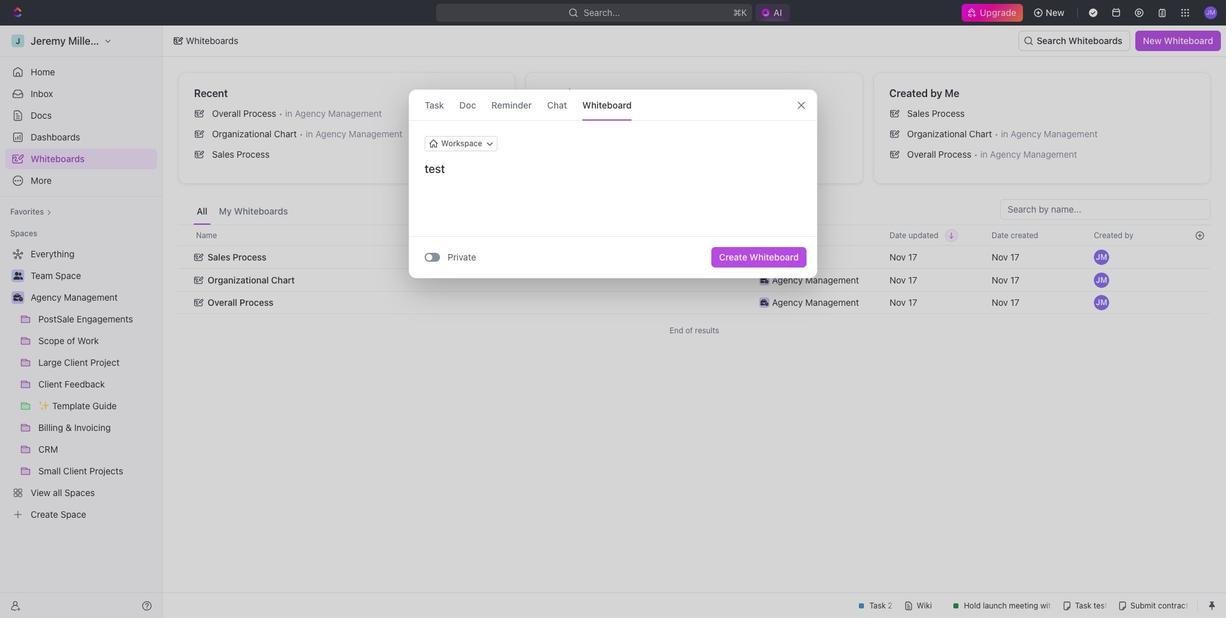 Task type: describe. For each thing, give the bounding box(es) containing it.
recent
[[194, 88, 228, 99]]

⌘k
[[734, 7, 748, 18]]

task button
[[425, 90, 444, 120]]

dialog containing task
[[409, 89, 818, 279]]

1 horizontal spatial sales process link
[[885, 103, 1206, 124]]

no favorited whiteboards image
[[669, 113, 720, 164]]

date updated
[[890, 230, 939, 240]]

1 vertical spatial sales process
[[212, 149, 270, 160]]

location
[[762, 230, 793, 240]]

created by
[[1094, 230, 1134, 240]]

date for date created
[[992, 230, 1009, 240]]

jm for overall process
[[1096, 298, 1108, 307]]

process inside button
[[233, 251, 267, 262]]

sales inside sales process button
[[208, 251, 230, 262]]

whiteboards inside "sidebar" navigation
[[31, 153, 85, 164]]

agency management for organizational chart
[[772, 274, 859, 285]]

Search by name... text field
[[1008, 200, 1204, 219]]

workspace button
[[425, 136, 498, 151]]

management inside the agency management "link"
[[64, 292, 118, 303]]

row containing organizational chart
[[178, 267, 1211, 293]]

doc button
[[460, 90, 476, 120]]

row containing name
[[178, 225, 1211, 246]]

jeremy miller, , element for organizational chart
[[1094, 272, 1110, 288]]

date created
[[992, 230, 1039, 240]]

all button
[[194, 199, 211, 225]]

overall process button
[[186, 290, 747, 316]]

organizational inside button
[[208, 274, 269, 285]]

tab list containing all
[[194, 199, 291, 225]]

date created button
[[984, 226, 1046, 245]]

jm for sales process
[[1096, 252, 1108, 262]]

business time image inside "sidebar" navigation
[[13, 294, 23, 302]]

organizational for recent
[[212, 128, 272, 139]]

new for new whiteboard
[[1143, 35, 1162, 46]]

0 vertical spatial sales process
[[908, 108, 965, 119]]

chat
[[547, 99, 567, 110]]

chart inside button
[[271, 274, 295, 285]]

organizational for created by me
[[908, 128, 967, 139]]

organizational chart • in agency management for created by me
[[908, 128, 1098, 139]]

whiteboards link
[[5, 149, 157, 169]]

search whiteboards button
[[1019, 31, 1131, 51]]

me
[[945, 88, 960, 99]]

organizational chart • in agency management for recent
[[212, 128, 403, 139]]

home link
[[5, 62, 157, 82]]

agency management link
[[31, 287, 155, 308]]

search...
[[584, 7, 621, 18]]

created for created by me
[[890, 88, 928, 99]]

organizational chart
[[208, 274, 295, 285]]

upgrade link
[[962, 4, 1023, 22]]

create whiteboard
[[719, 252, 799, 263]]

row containing overall process
[[178, 290, 1211, 316]]

0 vertical spatial favorites
[[542, 88, 586, 99]]

docs
[[31, 110, 52, 121]]

sales process button
[[186, 244, 747, 270]]

workspace button
[[425, 136, 498, 151]]

cell for organizational chart
[[1189, 268, 1211, 291]]

cell for sales process
[[1189, 245, 1211, 268]]

name
[[196, 230, 217, 240]]

new for new
[[1046, 7, 1065, 18]]

my
[[219, 206, 232, 217]]

everything
[[772, 251, 816, 262]]

docs link
[[5, 105, 157, 126]]

jm for organizational chart
[[1096, 275, 1108, 285]]

search whiteboards
[[1037, 35, 1123, 46]]

0 vertical spatial overall
[[212, 108, 241, 119]]

task
[[425, 99, 444, 110]]

new whiteboard button
[[1136, 31, 1221, 51]]



Task type: vqa. For each thing, say whether or not it's contained in the screenshot.
Organizational Chart • in Agency Management
yes



Task type: locate. For each thing, give the bounding box(es) containing it.
1 vertical spatial by
[[1125, 230, 1134, 240]]

0 vertical spatial created
[[890, 88, 928, 99]]

17
[[909, 251, 918, 262], [1011, 251, 1020, 262], [909, 274, 918, 285], [1011, 274, 1020, 285], [909, 297, 918, 308], [1011, 297, 1020, 308]]

2 jeremy miller, , element from the top
[[1094, 272, 1110, 288]]

2 vertical spatial overall
[[208, 297, 237, 308]]

0 horizontal spatial organizational chart • in agency management
[[212, 128, 403, 139]]

0 vertical spatial business time image
[[761, 277, 769, 283]]

date inside button
[[992, 230, 1009, 240]]

0 horizontal spatial sales process link
[[189, 144, 510, 165]]

date inside button
[[890, 230, 907, 240]]

inbox
[[31, 88, 53, 99]]

sales process link
[[885, 103, 1206, 124], [189, 144, 510, 165]]

1 row from the top
[[178, 225, 1211, 246]]

new button
[[1028, 3, 1073, 23]]

agency management
[[772, 274, 859, 285], [31, 292, 118, 303], [772, 297, 859, 308]]

favorites button
[[5, 204, 57, 220]]

0 vertical spatial by
[[931, 88, 943, 99]]

by for created by me
[[931, 88, 943, 99]]

created by me
[[890, 88, 960, 99]]

business time image
[[761, 300, 769, 306]]

favorites
[[542, 88, 586, 99], [10, 207, 44, 217]]

0 horizontal spatial overall process • in agency management
[[212, 108, 382, 119]]

chart for recent
[[274, 128, 297, 139]]

whiteboard
[[1165, 35, 1214, 46], [583, 99, 632, 110], [750, 252, 799, 263]]

1 horizontal spatial overall process • in agency management
[[908, 149, 1078, 160]]

2 vertical spatial jeremy miller, , element
[[1094, 295, 1110, 310]]

1 horizontal spatial whiteboard
[[750, 252, 799, 263]]

whiteboards right the "my"
[[234, 206, 288, 217]]

jeremy miller, , element
[[1094, 249, 1110, 265], [1094, 272, 1110, 288], [1094, 295, 1110, 310]]

date left updated
[[890, 230, 907, 240]]

created
[[890, 88, 928, 99], [1094, 230, 1123, 240]]

by down search by name... text field
[[1125, 230, 1134, 240]]

sales process inside button
[[208, 251, 267, 262]]

cell
[[1189, 245, 1211, 268], [1189, 268, 1211, 291], [1189, 291, 1211, 314]]

sales process
[[908, 108, 965, 119], [212, 149, 270, 160], [208, 251, 267, 262]]

overall
[[212, 108, 241, 119], [908, 149, 936, 160], [208, 297, 237, 308]]

agency inside "link"
[[31, 292, 62, 303]]

favorites up spaces at the left top of the page
[[10, 207, 44, 217]]

nov 17
[[890, 251, 918, 262], [992, 251, 1020, 262], [890, 274, 918, 285], [992, 274, 1020, 285], [890, 297, 918, 308], [992, 297, 1020, 308]]

2 horizontal spatial whiteboard
[[1165, 35, 1214, 46]]

by inside table
[[1125, 230, 1134, 240]]

0 horizontal spatial date
[[890, 230, 907, 240]]

Name this Whiteboard... field
[[410, 162, 817, 177]]

1 vertical spatial jeremy miller, , element
[[1094, 272, 1110, 288]]

inbox link
[[5, 84, 157, 104]]

1 vertical spatial business time image
[[13, 294, 23, 302]]

overall inside button
[[208, 297, 237, 308]]

date for date updated
[[890, 230, 907, 240]]

updated
[[909, 230, 939, 240]]

whiteboard for new whiteboard
[[1165, 35, 1214, 46]]

1 date from the left
[[890, 230, 907, 240]]

dashboards link
[[5, 127, 157, 148]]

sales process up my whiteboards at the top left of page
[[212, 149, 270, 160]]

my whiteboards button
[[216, 199, 291, 225]]

whiteboards right search on the top right
[[1069, 35, 1123, 46]]

sales down name
[[208, 251, 230, 262]]

1 horizontal spatial date
[[992, 230, 1009, 240]]

management
[[328, 108, 382, 119], [349, 128, 403, 139], [1044, 128, 1098, 139], [1024, 149, 1078, 160], [806, 274, 859, 285], [64, 292, 118, 303], [806, 297, 859, 308]]

nov
[[890, 251, 906, 262], [992, 251, 1008, 262], [890, 274, 906, 285], [992, 274, 1008, 285], [890, 297, 906, 308], [992, 297, 1008, 308]]

doc
[[460, 99, 476, 110]]

1 cell from the top
[[1189, 245, 1211, 268]]

date updated button
[[882, 226, 958, 245]]

new whiteboard
[[1143, 35, 1214, 46]]

overall process
[[208, 297, 274, 308]]

1 horizontal spatial organizational chart • in agency management
[[908, 128, 1098, 139]]

workspace
[[441, 139, 483, 148]]

1 vertical spatial overall process • in agency management
[[908, 149, 1078, 160]]

overall process • in agency management
[[212, 108, 382, 119], [908, 149, 1078, 160]]

0 vertical spatial new
[[1046, 7, 1065, 18]]

search
[[1037, 35, 1067, 46]]

sales
[[908, 108, 930, 119], [212, 149, 234, 160], [208, 251, 230, 262]]

by
[[931, 88, 943, 99], [1125, 230, 1134, 240]]

private
[[448, 252, 476, 263]]

sidebar navigation
[[0, 26, 163, 618]]

2 date from the left
[[992, 230, 1009, 240]]

created for created by
[[1094, 230, 1123, 240]]

favorites up chat in the top left of the page
[[542, 88, 586, 99]]

1 horizontal spatial favorites
[[542, 88, 586, 99]]

2 cell from the top
[[1189, 268, 1211, 291]]

1 vertical spatial whiteboard
[[583, 99, 632, 110]]

created left me
[[890, 88, 928, 99]]

date left the created
[[992, 230, 1009, 240]]

3 cell from the top
[[1189, 291, 1211, 314]]

tab list
[[194, 199, 291, 225]]

created
[[1011, 230, 1039, 240]]

created inside table
[[1094, 230, 1123, 240]]

agency management for overall process
[[772, 297, 859, 308]]

business time image
[[761, 277, 769, 283], [13, 294, 23, 302]]

•
[[279, 108, 283, 119], [300, 129, 303, 139], [995, 129, 999, 139], [974, 149, 978, 159]]

1 vertical spatial overall
[[908, 149, 936, 160]]

0 horizontal spatial favorites
[[10, 207, 44, 217]]

0 vertical spatial jeremy miller, , element
[[1094, 249, 1110, 265]]

0 horizontal spatial business time image
[[13, 294, 23, 302]]

reminder
[[492, 99, 532, 110]]

favorites inside button
[[10, 207, 44, 217]]

agency management inside "link"
[[31, 292, 118, 303]]

sales down created by me
[[908, 108, 930, 119]]

overall down recent
[[212, 108, 241, 119]]

organizational down recent
[[212, 128, 272, 139]]

1 vertical spatial created
[[1094, 230, 1123, 240]]

3 row from the top
[[178, 267, 1211, 293]]

4 row from the top
[[178, 290, 1211, 316]]

1 vertical spatial jm
[[1096, 275, 1108, 285]]

cell for overall process
[[1189, 291, 1211, 314]]

process
[[243, 108, 276, 119], [932, 108, 965, 119], [237, 149, 270, 160], [939, 149, 972, 160], [233, 251, 267, 262], [240, 297, 274, 308]]

jeremy miller, , element for overall process
[[1094, 295, 1110, 310]]

jeremy miller, , element for sales process
[[1094, 249, 1110, 265]]

my whiteboards
[[219, 206, 288, 217]]

whiteboards down dashboards
[[31, 153, 85, 164]]

new inside new whiteboard button
[[1143, 35, 1162, 46]]

spaces
[[10, 229, 37, 238]]

1 vertical spatial sales
[[212, 149, 234, 160]]

overall down created by me
[[908, 149, 936, 160]]

1 jm from the top
[[1096, 252, 1108, 262]]

2 jm from the top
[[1096, 275, 1108, 285]]

table containing sales process
[[178, 225, 1211, 316]]

create whiteboard button
[[712, 247, 807, 268]]

create
[[719, 252, 748, 263]]

0 horizontal spatial by
[[931, 88, 943, 99]]

jm
[[1096, 252, 1108, 262], [1096, 275, 1108, 285], [1096, 298, 1108, 307]]

0 horizontal spatial created
[[890, 88, 928, 99]]

1 horizontal spatial created
[[1094, 230, 1123, 240]]

0 horizontal spatial whiteboard
[[583, 99, 632, 110]]

1 vertical spatial new
[[1143, 35, 1162, 46]]

2 vertical spatial whiteboard
[[750, 252, 799, 263]]

whiteboards up recent
[[186, 35, 238, 46]]

3 jeremy miller, , element from the top
[[1094, 295, 1110, 310]]

0 horizontal spatial new
[[1046, 7, 1065, 18]]

reminder button
[[492, 90, 532, 120]]

process inside button
[[240, 297, 274, 308]]

1 horizontal spatial new
[[1143, 35, 1162, 46]]

whiteboards inside button
[[234, 206, 288, 217]]

organizational chart • in agency management
[[212, 128, 403, 139], [908, 128, 1098, 139]]

home
[[31, 66, 55, 77]]

sales up the "my"
[[212, 149, 234, 160]]

dashboards
[[31, 132, 80, 142]]

0 vertical spatial sales
[[908, 108, 930, 119]]

table
[[178, 225, 1211, 316]]

organizational down created by me
[[908, 128, 967, 139]]

whiteboard inside button
[[750, 252, 799, 263]]

business time image inside table
[[761, 277, 769, 283]]

2 organizational chart • in agency management from the left
[[908, 128, 1098, 139]]

2 row from the top
[[178, 244, 1211, 270]]

chat button
[[547, 90, 567, 120]]

organizational up overall process in the top of the page
[[208, 274, 269, 285]]

overall down organizational chart
[[208, 297, 237, 308]]

all
[[197, 206, 208, 217]]

chart for created by me
[[970, 128, 992, 139]]

by for created by
[[1125, 230, 1134, 240]]

0 vertical spatial whiteboard
[[1165, 35, 1214, 46]]

organizational
[[212, 128, 272, 139], [908, 128, 967, 139], [208, 274, 269, 285]]

date
[[890, 230, 907, 240], [992, 230, 1009, 240]]

2 vertical spatial jm
[[1096, 298, 1108, 307]]

2 vertical spatial sales
[[208, 251, 230, 262]]

whiteboard button
[[583, 90, 632, 120]]

whiteboards inside button
[[1069, 35, 1123, 46]]

1 horizontal spatial business time image
[[761, 277, 769, 283]]

in
[[285, 108, 293, 119], [306, 128, 313, 139], [1001, 128, 1009, 139], [981, 149, 988, 160]]

1 jeremy miller, , element from the top
[[1094, 249, 1110, 265]]

3 jm from the top
[[1096, 298, 1108, 307]]

whiteboards
[[186, 35, 238, 46], [1069, 35, 1123, 46], [31, 153, 85, 164], [234, 206, 288, 217]]

0 vertical spatial jm
[[1096, 252, 1108, 262]]

1 vertical spatial favorites
[[10, 207, 44, 217]]

row containing sales process
[[178, 244, 1211, 270]]

0 vertical spatial sales process link
[[885, 103, 1206, 124]]

chart
[[274, 128, 297, 139], [970, 128, 992, 139], [271, 274, 295, 285]]

organizational chart button
[[186, 267, 747, 293]]

sales process up organizational chart
[[208, 251, 267, 262]]

agency
[[295, 108, 326, 119], [316, 128, 346, 139], [1011, 128, 1042, 139], [991, 149, 1021, 160], [772, 274, 803, 285], [31, 292, 62, 303], [772, 297, 803, 308]]

whiteboard for create whiteboard
[[750, 252, 799, 263]]

1 horizontal spatial by
[[1125, 230, 1134, 240]]

1 vertical spatial sales process link
[[189, 144, 510, 165]]

0 vertical spatial overall process • in agency management
[[212, 108, 382, 119]]

row
[[178, 225, 1211, 246], [178, 244, 1211, 270], [178, 267, 1211, 293], [178, 290, 1211, 316]]

sales process down created by me
[[908, 108, 965, 119]]

dialog
[[409, 89, 818, 279]]

upgrade
[[980, 7, 1017, 18]]

new inside new button
[[1046, 7, 1065, 18]]

1 organizational chart • in agency management from the left
[[212, 128, 403, 139]]

whiteboard inside button
[[1165, 35, 1214, 46]]

new
[[1046, 7, 1065, 18], [1143, 35, 1162, 46]]

created down search by name... text field
[[1094, 230, 1123, 240]]

by left me
[[931, 88, 943, 99]]

2 vertical spatial sales process
[[208, 251, 267, 262]]



